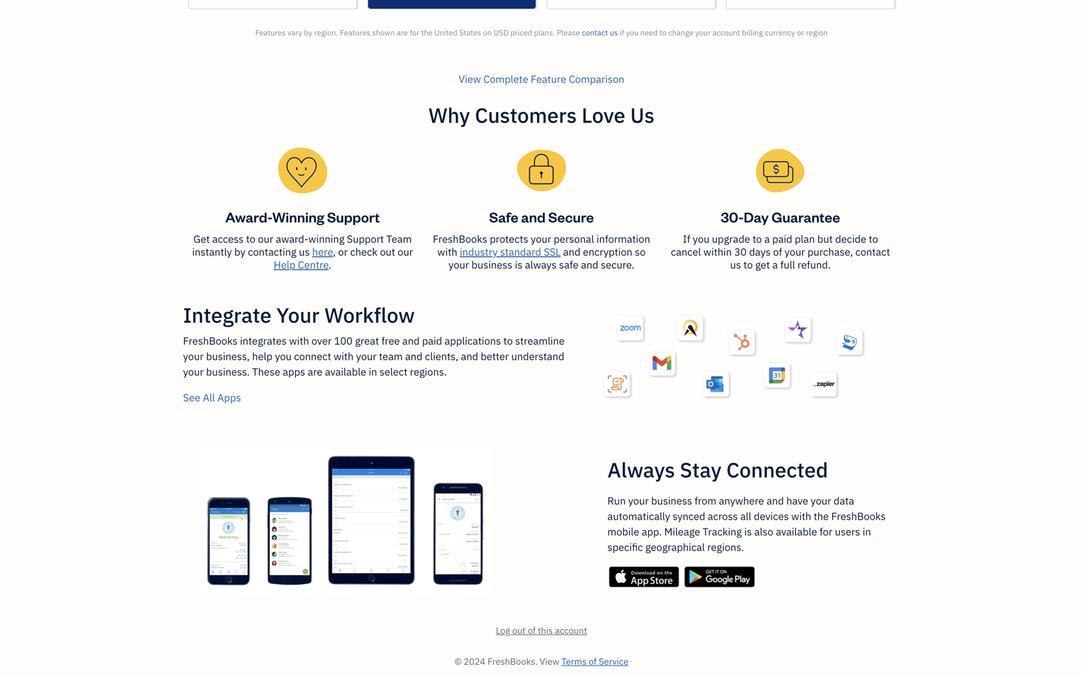 Task type: describe. For each thing, give the bounding box(es) containing it.
workflow
[[325, 302, 415, 329]]

us inside get access to our award-winning support team instantly by contacting us
[[299, 245, 310, 259]]

paid inside integrate your workflow freshbooks integrates with over 100 great free and paid applications to streamline your business, help you connect with your team and clients, and better understand your business. these apps are available in select regions.
[[422, 334, 442, 348]]

select
[[380, 365, 408, 379]]

states
[[459, 27, 481, 38]]

industry
[[460, 245, 498, 259]]

to right decide
[[869, 232, 878, 246]]

information
[[597, 232, 650, 246]]

currency
[[765, 27, 796, 38]]

business.
[[206, 365, 250, 379]]

freshbooks inside the freshbooks protects your personal information with
[[433, 232, 488, 246]]

all
[[203, 391, 215, 404]]

service
[[599, 656, 629, 667]]

to right "30"
[[753, 232, 762, 246]]

.
[[329, 258, 332, 272]]

winning
[[308, 232, 345, 246]]

complete
[[484, 72, 529, 86]]

connect
[[294, 350, 331, 363]]

feature
[[531, 72, 567, 86]]

1 features from the left
[[255, 27, 286, 38]]

to right need
[[660, 27, 667, 38]]

integrates
[[240, 334, 287, 348]]

here , or check out our help centre .
[[274, 245, 413, 272]]

see all apps link
[[183, 391, 241, 404]]

terms
[[562, 656, 587, 667]]

access
[[212, 232, 244, 246]]

safe
[[489, 208, 519, 226]]

30
[[735, 245, 747, 259]]

region
[[806, 27, 828, 38]]

available inside integrate your workflow freshbooks integrates with over 100 great free and paid applications to streamline your business, help you connect with your team and clients, and better understand your business. these apps are available in select regions.
[[325, 365, 366, 379]]

your up the automatically
[[629, 494, 649, 508]]

contact us link
[[582, 27, 618, 38]]

log out of this account
[[496, 625, 587, 636]]

across
[[708, 510, 738, 523]]

tracking
[[703, 525, 742, 539]]

support inside get access to our award-winning support team instantly by contacting us
[[347, 232, 384, 246]]

0 vertical spatial or
[[797, 27, 805, 38]]

view inside button
[[459, 72, 481, 86]]

better
[[481, 350, 509, 363]]

get
[[756, 258, 770, 272]]

industry standard ssl link
[[460, 245, 561, 259]]

guarantee
[[772, 208, 841, 226]]

profit
[[304, 262, 339, 280]]

decide
[[836, 232, 867, 246]]

or inside here , or check out our help centre .
[[338, 245, 348, 259]]

0 horizontal spatial a
[[765, 232, 770, 246]]

all
[[741, 510, 752, 523]]

us
[[631, 102, 655, 129]]

centre
[[298, 258, 329, 272]]

personal
[[554, 232, 594, 246]]

for inside run your business from anywhere and have your data automatically synced across all devices with the freshbooks mobile app. mileage tracking is also available for users in specific geographical regions.
[[820, 525, 833, 539]]

0 vertical spatial are
[[397, 27, 408, 38]]

connected
[[727, 456, 829, 483]]

0 horizontal spatial for
[[410, 27, 420, 38]]

users
[[835, 525, 861, 539]]

30-day guarantee if you upgrade to a paid plan but decide to cancel within 30 days of your purchase, contact us to get a full refund.
[[671, 208, 891, 272]]

always stay connected
[[608, 456, 829, 483]]

within
[[704, 245, 732, 259]]

your right change
[[696, 27, 711, 38]]

award-
[[225, 208, 272, 226]]

always
[[525, 258, 557, 272]]

streamline
[[515, 334, 565, 348]]

region.
[[314, 27, 338, 38]]

your inside the freshbooks protects your personal information with
[[531, 232, 552, 246]]

with down 100
[[334, 350, 354, 363]]

your left the data
[[811, 494, 832, 508]]

team
[[387, 232, 412, 246]]

days
[[749, 245, 771, 259]]

see all apps button
[[183, 390, 241, 416]]

mobile
[[608, 525, 640, 539]]

always
[[608, 456, 675, 483]]

in inside run your business from anywhere and have your data automatically synced across all devices with the freshbooks mobile app. mileage tracking is also available for users in specific geographical regions.
[[863, 525, 871, 539]]

clients,
[[425, 350, 459, 363]]

safe and secure
[[489, 208, 594, 226]]

comparison
[[569, 72, 625, 86]]

apps
[[283, 365, 305, 379]]

out inside here , or check out our help centre .
[[380, 245, 395, 259]]

features vary by region. features shown are for the united states on usd priced plans. please contact us if you need to change your account billing currency or region
[[255, 27, 828, 38]]

also
[[755, 525, 774, 539]]

from
[[695, 494, 717, 508]]

integrate your workflow freshbooks integrates with over 100 great free and paid applications to streamline your business, help you connect with your team and clients, and better understand your business. these apps are available in select regions.
[[183, 302, 565, 379]]

2 features from the left
[[340, 27, 370, 38]]

,
[[333, 245, 336, 259]]

with inside run your business from anywhere and have your data automatically synced across all devices with the freshbooks mobile app. mileage tracking is also available for users in specific geographical regions.
[[792, 510, 812, 523]]

love
[[582, 102, 626, 129]]

us inside 30-day guarantee if you upgrade to a paid plan but decide to cancel within 30 days of your purchase, contact us to get a full refund.
[[731, 258, 741, 272]]

geographical
[[646, 540, 705, 554]]

synced
[[673, 510, 706, 523]]

help
[[274, 258, 296, 272]]

freshbooks inside integrate your workflow freshbooks integrates with over 100 great free and paid applications to streamline your business, help you connect with your team and clients, and better understand your business. these apps are available in select regions.
[[183, 334, 238, 348]]

0 horizontal spatial account
[[555, 625, 587, 636]]

with inside the freshbooks protects your personal information with
[[438, 245, 458, 259]]

©
[[455, 656, 462, 667]]

and inside run your business from anywhere and have your data automatically synced across all devices with the freshbooks mobile app. mileage tracking is also available for users in specific geographical regions.
[[767, 494, 784, 508]]

log
[[496, 625, 510, 636]]

this
[[538, 625, 553, 636]]

your
[[277, 302, 320, 329]]

award-
[[276, 232, 308, 246]]

have
[[787, 494, 809, 508]]

billing
[[742, 27, 763, 38]]

1 vertical spatial out
[[513, 625, 526, 636]]

purchase,
[[808, 245, 853, 259]]

stay
[[680, 456, 722, 483]]

help
[[252, 350, 273, 363]]

to left get
[[744, 258, 753, 272]]

your inside 'and encryption so your business is always safe and secure.'
[[449, 258, 469, 272]]

usd
[[494, 27, 509, 38]]

1 horizontal spatial us
[[610, 27, 618, 38]]

your down great
[[356, 350, 377, 363]]

0 vertical spatial contact
[[582, 27, 608, 38]]

are inside integrate your workflow freshbooks integrates with over 100 great free and paid applications to streamline your business, help you connect with your team and clients, and better understand your business. these apps are available in select regions.
[[308, 365, 323, 379]]

1 horizontal spatial a
[[773, 258, 778, 272]]



Task type: locate. For each thing, give the bounding box(es) containing it.
paid left plan
[[773, 232, 793, 246]]

total
[[268, 262, 301, 280]]

please
[[557, 27, 580, 38]]

0 vertical spatial business
[[472, 258, 513, 272]]

0 horizontal spatial business
[[472, 258, 513, 272]]

on
[[483, 27, 492, 38]]

instantly
[[192, 245, 232, 259]]

account left billing
[[713, 27, 741, 38]]

your left standard
[[449, 258, 469, 272]]

business inside run your business from anywhere and have your data automatically synced across all devices with the freshbooks mobile app. mileage tracking is also available for users in specific geographical regions.
[[651, 494, 692, 508]]

upgrade
[[712, 232, 750, 246]]

help centre link
[[274, 258, 329, 272]]

available inside run your business from anywhere and have your data automatically synced across all devices with the freshbooks mobile app. mileage tracking is also available for users in specific geographical regions.
[[776, 525, 817, 539]]

0 horizontal spatial regions.
[[410, 365, 447, 379]]

is inside 'and encryption so your business is always safe and secure.'
[[515, 258, 523, 272]]

is left always
[[515, 258, 523, 272]]

0 horizontal spatial our
[[258, 232, 273, 246]]

freshbooks up business,
[[183, 334, 238, 348]]

for right shown
[[410, 27, 420, 38]]

with
[[438, 245, 458, 259], [289, 334, 309, 348], [334, 350, 354, 363], [792, 510, 812, 523]]

view left complete
[[459, 72, 481, 86]]

if
[[620, 27, 624, 38]]

1 vertical spatial contact
[[856, 245, 891, 259]]

0 horizontal spatial us
[[299, 245, 310, 259]]

0 vertical spatial a
[[765, 232, 770, 246]]

0 horizontal spatial or
[[338, 245, 348, 259]]

log out of this account link
[[496, 625, 587, 636]]

for
[[410, 27, 420, 38], [820, 525, 833, 539]]

0 horizontal spatial by
[[234, 245, 246, 259]]

1 horizontal spatial view
[[540, 656, 560, 667]]

of left this
[[528, 625, 536, 636]]

paid up clients,
[[422, 334, 442, 348]]

customers
[[475, 102, 577, 129]]

need
[[641, 27, 658, 38]]

a down day
[[765, 232, 770, 246]]

1 horizontal spatial by
[[304, 27, 312, 38]]

freshbooks
[[433, 232, 488, 246], [183, 334, 238, 348], [832, 510, 886, 523]]

0 horizontal spatial features
[[255, 27, 286, 38]]

2 vertical spatial of
[[589, 656, 597, 667]]

0 vertical spatial is
[[515, 258, 523, 272]]

plans.
[[534, 27, 555, 38]]

us left here at the left top
[[299, 245, 310, 259]]

0 vertical spatial regions.
[[410, 365, 447, 379]]

in left select
[[369, 365, 377, 379]]

1 horizontal spatial is
[[745, 525, 752, 539]]

1 vertical spatial view
[[540, 656, 560, 667]]

1 horizontal spatial freshbooks
[[433, 232, 488, 246]]

anywhere
[[719, 494, 764, 508]]

automatically
[[608, 510, 671, 523]]

your up see
[[183, 365, 204, 379]]

protects
[[490, 232, 529, 246]]

2 vertical spatial you
[[275, 350, 292, 363]]

of right terms
[[589, 656, 597, 667]]

see all apps
[[183, 391, 241, 404]]

0 horizontal spatial available
[[325, 365, 366, 379]]

1 vertical spatial in
[[863, 525, 871, 539]]

1 vertical spatial paid
[[422, 334, 442, 348]]

to up better
[[504, 334, 513, 348]]

regions. down tracking
[[708, 540, 744, 554]]

a right get
[[773, 258, 778, 272]]

get
[[193, 232, 210, 246]]

0 horizontal spatial are
[[308, 365, 323, 379]]

0 horizontal spatial in
[[369, 365, 377, 379]]

apple app store image
[[608, 565, 681, 589]]

to down award-
[[246, 232, 256, 246]]

support up winning
[[327, 208, 380, 226]]

check
[[350, 245, 378, 259]]

us left if
[[610, 27, 618, 38]]

freshbooks left protects
[[433, 232, 488, 246]]

encryption
[[583, 245, 633, 259]]

1 vertical spatial freshbooks
[[183, 334, 238, 348]]

run your business from anywhere and have your data automatically synced across all devices with the freshbooks mobile app. mileage tracking is also available for users in specific geographical regions.
[[608, 494, 886, 554]]

and encryption so your business is always safe and secure.
[[449, 245, 646, 272]]

in
[[369, 365, 377, 379], [863, 525, 871, 539]]

these
[[252, 365, 280, 379]]

1 vertical spatial or
[[338, 245, 348, 259]]

available down 100
[[325, 365, 366, 379]]

1 horizontal spatial account
[[713, 27, 741, 38]]

0 vertical spatial the
[[421, 27, 433, 38]]

are down connect
[[308, 365, 323, 379]]

safe
[[559, 258, 579, 272]]

available
[[325, 365, 366, 379], [776, 525, 817, 539]]

account right this
[[555, 625, 587, 636]]

regions. inside integrate your workflow freshbooks integrates with over 100 great free and paid applications to streamline your business, help you connect with your team and clients, and better understand your business. these apps are available in select regions.
[[410, 365, 447, 379]]

0 horizontal spatial out
[[380, 245, 395, 259]]

why
[[429, 102, 470, 129]]

2 horizontal spatial of
[[773, 245, 783, 259]]

with left industry
[[438, 245, 458, 259]]

paid inside 30-day guarantee if you upgrade to a paid plan but decide to cancel within 30 days of your purchase, contact us to get a full refund.
[[773, 232, 793, 246]]

our right "check"
[[398, 245, 413, 259]]

1 vertical spatial support
[[347, 232, 384, 246]]

our left award-
[[258, 232, 273, 246]]

apps
[[218, 391, 241, 404]]

1 horizontal spatial available
[[776, 525, 817, 539]]

our inside here , or check out our help centre .
[[398, 245, 413, 259]]

with up connect
[[289, 334, 309, 348]]

0 vertical spatial available
[[325, 365, 366, 379]]

0 horizontal spatial the
[[421, 27, 433, 38]]

cancel
[[671, 245, 701, 259]]

2 horizontal spatial us
[[731, 258, 741, 272]]

0 horizontal spatial contact
[[582, 27, 608, 38]]

1 vertical spatial business
[[651, 494, 692, 508]]

contacting
[[248, 245, 297, 259]]

applications
[[445, 334, 501, 348]]

shown
[[372, 27, 395, 38]]

business,
[[206, 350, 250, 363]]

1 horizontal spatial the
[[814, 510, 829, 523]]

free
[[382, 334, 400, 348]]

you
[[626, 27, 639, 38], [693, 232, 710, 246], [275, 350, 292, 363]]

over
[[312, 334, 332, 348]]

0 vertical spatial view
[[459, 72, 481, 86]]

secure
[[549, 208, 594, 226]]

1 vertical spatial is
[[745, 525, 752, 539]]

or right the ,
[[338, 245, 348, 259]]

features left vary
[[255, 27, 286, 38]]

by right instantly
[[234, 245, 246, 259]]

the right devices
[[814, 510, 829, 523]]

0 vertical spatial account
[[713, 27, 741, 38]]

is inside run your business from anywhere and have your data automatically synced across all devices with the freshbooks mobile app. mileage tracking is also available for users in specific geographical regions.
[[745, 525, 752, 539]]

your left business,
[[183, 350, 204, 363]]

© 2024 freshbooks. view terms of service
[[455, 656, 629, 667]]

refund.
[[798, 258, 831, 272]]

1 horizontal spatial contact
[[856, 245, 891, 259]]

0 horizontal spatial freshbooks
[[183, 334, 238, 348]]

specific
[[608, 540, 643, 554]]

by inside get access to our award-winning support team instantly by contacting us
[[234, 245, 246, 259]]

out right "check"
[[380, 245, 395, 259]]

industry standard ssl
[[460, 245, 561, 259]]

business down protects
[[472, 258, 513, 272]]

priced
[[511, 27, 532, 38]]

google play image
[[683, 565, 756, 589]]

your left but
[[785, 245, 805, 259]]

available down devices
[[776, 525, 817, 539]]

freshbooks up users
[[832, 510, 886, 523]]

to inside integrate your workflow freshbooks integrates with over 100 great free and paid applications to streamline your business, help you connect with your team and clients, and better understand your business. these apps are available in select regions.
[[504, 334, 513, 348]]

1 horizontal spatial for
[[820, 525, 833, 539]]

of right days
[[773, 245, 783, 259]]

full
[[781, 258, 795, 272]]

1 horizontal spatial are
[[397, 27, 408, 38]]

0 vertical spatial of
[[773, 245, 783, 259]]

view complete feature comparison button
[[459, 71, 625, 87]]

1 horizontal spatial our
[[398, 245, 413, 259]]

vary
[[288, 27, 302, 38]]

1 vertical spatial the
[[814, 510, 829, 523]]

business up synced
[[651, 494, 692, 508]]

of inside 30-day guarantee if you upgrade to a paid plan but decide to cancel within 30 days of your purchase, contact us to get a full refund.
[[773, 245, 783, 259]]

you inside integrate your workflow freshbooks integrates with over 100 great free and paid applications to streamline your business, help you connect with your team and clients, and better understand your business. these apps are available in select regions.
[[275, 350, 292, 363]]

2 horizontal spatial freshbooks
[[832, 510, 886, 523]]

1 vertical spatial available
[[776, 525, 817, 539]]

1 horizontal spatial out
[[513, 625, 526, 636]]

standard
[[500, 245, 541, 259]]

0 vertical spatial you
[[626, 27, 639, 38]]

1 vertical spatial for
[[820, 525, 833, 539]]

terms of service link
[[562, 656, 629, 667]]

contact inside 30-day guarantee if you upgrade to a paid plan but decide to cancel within 30 days of your purchase, contact us to get a full refund.
[[856, 245, 891, 259]]

to inside get access to our award-winning support team instantly by contacting us
[[246, 232, 256, 246]]

if
[[683, 232, 691, 246]]

0 vertical spatial for
[[410, 27, 420, 38]]

1 vertical spatial by
[[234, 245, 246, 259]]

is down 'all'
[[745, 525, 752, 539]]

award-winning support
[[225, 208, 380, 226]]

and
[[521, 208, 546, 226], [563, 245, 581, 259], [581, 258, 599, 272], [402, 334, 420, 348], [405, 350, 423, 363], [461, 350, 478, 363], [767, 494, 784, 508]]

1 vertical spatial account
[[555, 625, 587, 636]]

2 vertical spatial freshbooks
[[832, 510, 886, 523]]

is
[[515, 258, 523, 272], [745, 525, 752, 539]]

our
[[258, 232, 273, 246], [398, 245, 413, 259]]

ssl
[[544, 245, 561, 259]]

1 vertical spatial you
[[693, 232, 710, 246]]

united
[[435, 27, 458, 38]]

features left shown
[[340, 27, 370, 38]]

with down have at the bottom
[[792, 510, 812, 523]]

data
[[834, 494, 855, 508]]

integrate
[[183, 302, 272, 329]]

2 horizontal spatial you
[[693, 232, 710, 246]]

for left users
[[820, 525, 833, 539]]

0 vertical spatial freshbooks
[[433, 232, 488, 246]]

us down 'upgrade'
[[731, 258, 741, 272]]

1 vertical spatial a
[[773, 258, 778, 272]]

by right vary
[[304, 27, 312, 38]]

1 vertical spatial are
[[308, 365, 323, 379]]

spending
[[268, 560, 329, 578]]

1 horizontal spatial regions.
[[708, 540, 744, 554]]

contact right please
[[582, 27, 608, 38]]

a
[[765, 232, 770, 246], [773, 258, 778, 272]]

view complete feature comparison link
[[459, 72, 625, 86]]

freshbooks inside run your business from anywhere and have your data automatically synced across all devices with the freshbooks mobile app. mileage tracking is also available for users in specific geographical regions.
[[832, 510, 886, 523]]

contact right "purchase,"
[[856, 245, 891, 259]]

out right log at the bottom left of the page
[[513, 625, 526, 636]]

0 vertical spatial paid
[[773, 232, 793, 246]]

business inside 'and encryption so your business is always safe and secure.'
[[472, 258, 513, 272]]

1 horizontal spatial paid
[[773, 232, 793, 246]]

freshbooks protects your personal information with
[[433, 232, 650, 259]]

1 vertical spatial regions.
[[708, 540, 744, 554]]

the inside run your business from anywhere and have your data automatically synced across all devices with the freshbooks mobile app. mileage tracking is also available for users in specific geographical regions.
[[814, 510, 829, 523]]

100
[[334, 334, 353, 348]]

view
[[459, 72, 481, 86], [540, 656, 560, 667]]

0 vertical spatial support
[[327, 208, 380, 226]]

1 horizontal spatial you
[[626, 27, 639, 38]]

or left region
[[797, 27, 805, 38]]

but
[[818, 232, 833, 246]]

1 horizontal spatial in
[[863, 525, 871, 539]]

you inside 30-day guarantee if you upgrade to a paid plan but decide to cancel within 30 days of your purchase, contact us to get a full refund.
[[693, 232, 710, 246]]

change
[[669, 27, 694, 38]]

1 horizontal spatial business
[[651, 494, 692, 508]]

1 horizontal spatial features
[[340, 27, 370, 38]]

in right users
[[863, 525, 871, 539]]

0 horizontal spatial you
[[275, 350, 292, 363]]

regions. down clients,
[[410, 365, 447, 379]]

your down safe and secure
[[531, 232, 552, 246]]

1 horizontal spatial of
[[589, 656, 597, 667]]

freshbooks.
[[488, 656, 538, 667]]

1 horizontal spatial or
[[797, 27, 805, 38]]

0 vertical spatial by
[[304, 27, 312, 38]]

30-
[[721, 208, 744, 226]]

0 vertical spatial in
[[369, 365, 377, 379]]

1 vertical spatial of
[[528, 625, 536, 636]]

0 horizontal spatial of
[[528, 625, 536, 636]]

out
[[380, 245, 395, 259], [513, 625, 526, 636]]

in inside integrate your workflow freshbooks integrates with over 100 great free and paid applications to streamline your business, help you connect with your team and clients, and better understand your business. these apps are available in select regions.
[[369, 365, 377, 379]]

view left terms
[[540, 656, 560, 667]]

your inside 30-day guarantee if you upgrade to a paid plan but decide to cancel within 30 days of your purchase, contact us to get a full refund.
[[785, 245, 805, 259]]

the left united
[[421, 27, 433, 38]]

business
[[472, 258, 513, 272], [651, 494, 692, 508]]

our inside get access to our award-winning support team instantly by contacting us
[[258, 232, 273, 246]]

regions. inside run your business from anywhere and have your data automatically synced across all devices with the freshbooks mobile app. mileage tracking is also available for users in specific geographical regions.
[[708, 540, 744, 554]]

0 horizontal spatial is
[[515, 258, 523, 272]]

understand
[[512, 350, 565, 363]]

are right shown
[[397, 27, 408, 38]]

get access to our award-winning support team instantly by contacting us
[[192, 232, 412, 259]]

0 horizontal spatial paid
[[422, 334, 442, 348]]

0 horizontal spatial view
[[459, 72, 481, 86]]

0 vertical spatial out
[[380, 245, 395, 259]]

support right the ,
[[347, 232, 384, 246]]



Task type: vqa. For each thing, say whether or not it's contained in the screenshot.
© at the left bottom of the page
yes



